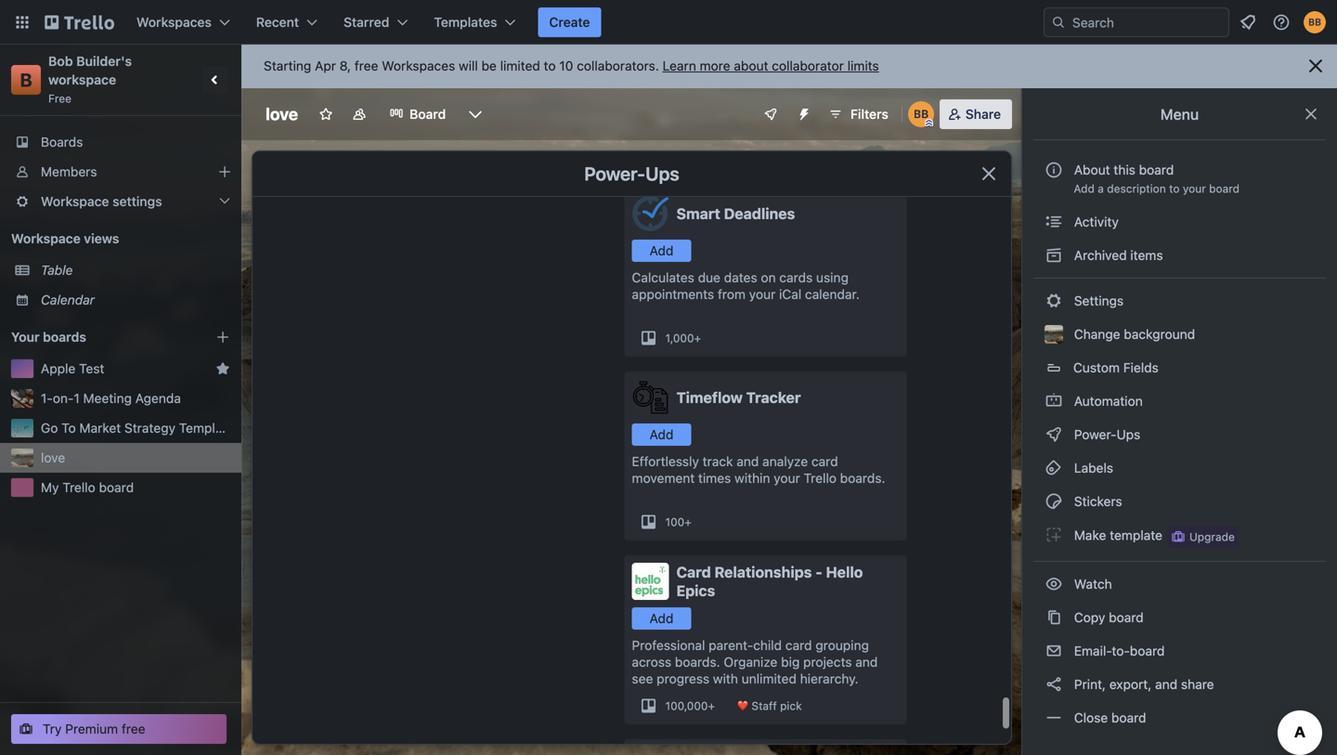Task type: vqa. For each thing, say whether or not it's contained in the screenshot.
Power-Ups button
no



Task type: describe. For each thing, give the bounding box(es) containing it.
my trello board link
[[41, 478, 230, 497]]

templates
[[434, 14, 497, 30]]

1 horizontal spatial free
[[355, 58, 378, 73]]

go
[[41, 420, 58, 436]]

copy board link
[[1034, 603, 1326, 632]]

apple test link
[[41, 359, 208, 378]]

board up activity link
[[1209, 182, 1240, 195]]

about this board add a description to your board
[[1074, 162, 1240, 195]]

watch
[[1071, 576, 1116, 592]]

smart
[[677, 205, 721, 222]]

add button for card relationships - hello epics
[[632, 607, 691, 630]]

free inside button
[[122, 721, 145, 737]]

settings
[[113, 194, 162, 209]]

professional
[[632, 638, 705, 653]]

on-
[[53, 391, 74, 406]]

timeflow
[[677, 389, 743, 406]]

love inside love link
[[41, 450, 65, 465]]

table
[[41, 262, 73, 278]]

learn more about collaborator limits link
[[663, 58, 879, 73]]

100
[[665, 515, 685, 528]]

premium
[[65, 721, 118, 737]]

to inside about this board add a description to your board
[[1169, 182, 1180, 195]]

sm image for power-ups
[[1045, 425, 1063, 444]]

your boards with 5 items element
[[11, 326, 188, 348]]

email-to-board
[[1071, 643, 1165, 658]]

relationships
[[715, 563, 812, 581]]

boards
[[43, 329, 86, 345]]

workspace visible image
[[352, 107, 367, 122]]

close
[[1074, 710, 1108, 725]]

starred
[[344, 14, 389, 30]]

labels
[[1071, 460, 1114, 476]]

boards
[[41, 134, 83, 150]]

try premium free
[[43, 721, 145, 737]]

organize
[[724, 654, 778, 670]]

builder's
[[76, 53, 132, 69]]

views
[[84, 231, 119, 246]]

smart deadlines
[[677, 205, 795, 222]]

automation
[[1071, 393, 1143, 409]]

0 vertical spatial power-
[[584, 163, 646, 184]]

collaborator
[[772, 58, 844, 73]]

card inside professional parent-child card grouping across boards. organize big projects and see progress with unlimited hierarchy.
[[786, 638, 812, 653]]

bob builder (bobbuilder40) image
[[1304, 11, 1326, 33]]

calculates
[[632, 270, 695, 285]]

love link
[[41, 449, 230, 467]]

add inside about this board add a description to your board
[[1074, 182, 1095, 195]]

to-
[[1112, 643, 1130, 658]]

movement
[[632, 470, 695, 486]]

and inside professional parent-child card grouping across boards. organize big projects and see progress with unlimited hierarchy.
[[856, 654, 878, 670]]

your for deadlines
[[749, 287, 776, 302]]

workspaces inside popup button
[[137, 14, 212, 30]]

copy board
[[1071, 610, 1144, 625]]

❤️ staff pick
[[737, 699, 802, 712]]

sm image for print, export, and share
[[1045, 675, 1063, 694]]

sm image for copy board
[[1045, 608, 1063, 627]]

sm image for automation
[[1045, 392, 1063, 411]]

big
[[781, 654, 800, 670]]

add board image
[[215, 330, 230, 345]]

more
[[700, 58, 731, 73]]

activity
[[1071, 214, 1119, 229]]

0 vertical spatial ups
[[646, 163, 680, 184]]

from
[[718, 287, 746, 302]]

workspace
[[48, 72, 116, 87]]

+ for smart
[[694, 332, 701, 345]]

boards. inside effortlessly track and analyze card movement times within your trello boards.
[[840, 470, 886, 486]]

change
[[1074, 326, 1121, 342]]

print, export, and share link
[[1034, 670, 1326, 699]]

0 horizontal spatial to
[[544, 58, 556, 73]]

template
[[1110, 528, 1163, 543]]

calendar link
[[41, 291, 230, 309]]

back to home image
[[45, 7, 114, 37]]

boards. inside professional parent-child card grouping across boards. organize big projects and see progress with unlimited hierarchy.
[[675, 654, 720, 670]]

1-on-1 meeting agenda
[[41, 391, 181, 406]]

copy
[[1074, 610, 1106, 625]]

sm image for archived items
[[1045, 246, 1063, 265]]

workspaces button
[[125, 7, 241, 37]]

print, export, and share
[[1071, 677, 1214, 692]]

export,
[[1110, 677, 1152, 692]]

close board link
[[1034, 703, 1326, 733]]

go to market strategy template link
[[41, 419, 234, 437]]

parent-
[[709, 638, 753, 653]]

on
[[761, 270, 776, 285]]

members link
[[0, 157, 241, 187]]

calendar.
[[805, 287, 860, 302]]

star or unstar board image
[[319, 107, 333, 122]]

sm image for make template
[[1045, 526, 1063, 544]]

workspace settings button
[[0, 187, 241, 216]]

sm image for close board
[[1045, 709, 1063, 727]]

1 vertical spatial power-
[[1074, 427, 1117, 442]]

stickers link
[[1034, 487, 1326, 516]]

primary element
[[0, 0, 1337, 45]]

to
[[61, 420, 76, 436]]

1
[[74, 391, 80, 406]]

and for effortlessly
[[737, 454, 759, 469]]

limits
[[848, 58, 879, 73]]

stickers
[[1071, 494, 1123, 509]]

and for print,
[[1155, 677, 1178, 692]]

deadlines
[[724, 205, 795, 222]]

activity link
[[1034, 207, 1326, 237]]

starting apr 8, free workspaces will be limited to 10 collaborators. learn more about collaborator limits
[[264, 58, 879, 73]]

bob
[[48, 53, 73, 69]]

search image
[[1051, 15, 1066, 30]]

0 horizontal spatial power-ups
[[584, 163, 680, 184]]

board link
[[378, 99, 457, 129]]

grouping
[[816, 638, 869, 653]]

background
[[1124, 326, 1195, 342]]

share
[[966, 106, 1001, 122]]

automation link
[[1034, 386, 1326, 416]]

learn
[[663, 58, 696, 73]]



Task type: locate. For each thing, give the bounding box(es) containing it.
workspace settings
[[41, 194, 162, 209]]

1 horizontal spatial +
[[694, 332, 701, 345]]

0 vertical spatial add button
[[632, 240, 691, 262]]

staff
[[752, 699, 777, 712]]

0 vertical spatial love
[[266, 104, 298, 124]]

1 horizontal spatial workspaces
[[382, 58, 455, 73]]

about
[[734, 58, 769, 73]]

make
[[1074, 528, 1107, 543]]

workspaces
[[137, 14, 212, 30], [382, 58, 455, 73]]

1 horizontal spatial and
[[856, 654, 878, 670]]

10
[[559, 58, 573, 73]]

power ups image
[[763, 107, 778, 122]]

1 vertical spatial your
[[749, 287, 776, 302]]

3 sm image from the top
[[1045, 425, 1063, 444]]

0 vertical spatial card
[[812, 454, 838, 469]]

board down love link
[[99, 480, 134, 495]]

across
[[632, 654, 672, 670]]

add button
[[632, 240, 691, 262], [632, 424, 691, 446], [632, 607, 691, 630]]

unlimited
[[742, 671, 797, 686]]

sm image inside settings link
[[1045, 292, 1063, 310]]

tracker
[[746, 389, 801, 406]]

0 vertical spatial and
[[737, 454, 759, 469]]

customize views image
[[466, 105, 485, 124]]

sm image left close
[[1045, 709, 1063, 727]]

1 vertical spatial +
[[685, 515, 692, 528]]

sm image for email-to-board
[[1045, 642, 1063, 660]]

and left share
[[1155, 677, 1178, 692]]

workspace down members
[[41, 194, 109, 209]]

archived items link
[[1034, 241, 1326, 270]]

ups down 'automation'
[[1117, 427, 1141, 442]]

0 vertical spatial to
[[544, 58, 556, 73]]

trello
[[804, 470, 837, 486], [63, 480, 95, 495]]

ical
[[779, 287, 802, 302]]

1 add button from the top
[[632, 240, 691, 262]]

5 sm image from the top
[[1045, 709, 1063, 727]]

bob builder's workspace link
[[48, 53, 135, 87]]

power-ups down 'automation'
[[1071, 427, 1144, 442]]

settings
[[1071, 293, 1124, 308]]

workspaces up board link
[[382, 58, 455, 73]]

starred button
[[333, 7, 419, 37]]

your inside about this board add a description to your board
[[1183, 182, 1206, 195]]

workspace for workspace settings
[[41, 194, 109, 209]]

0 vertical spatial workspaces
[[137, 14, 212, 30]]

workspace views
[[11, 231, 119, 246]]

make template
[[1071, 528, 1163, 543]]

menu
[[1161, 105, 1199, 123]]

add
[[1074, 182, 1095, 195], [650, 243, 674, 258], [650, 427, 674, 442], [650, 611, 674, 626]]

sm image left labels
[[1045, 459, 1063, 477]]

custom
[[1074, 360, 1120, 375]]

change background
[[1071, 326, 1195, 342]]

2 vertical spatial +
[[708, 699, 715, 712]]

1 sm image from the top
[[1045, 292, 1063, 310]]

0 notifications image
[[1237, 11, 1259, 33]]

sm image inside watch link
[[1045, 575, 1063, 593]]

email-
[[1074, 643, 1112, 658]]

email-to-board link
[[1034, 636, 1326, 666]]

0 horizontal spatial power-
[[584, 163, 646, 184]]

apple
[[41, 361, 76, 376]]

1 vertical spatial workspaces
[[382, 58, 455, 73]]

power-ups
[[584, 163, 680, 184], [1071, 427, 1144, 442]]

0 horizontal spatial ups
[[646, 163, 680, 184]]

go to market strategy template
[[41, 420, 234, 436]]

add up effortlessly
[[650, 427, 674, 442]]

to
[[544, 58, 556, 73], [1169, 182, 1180, 195]]

100,000 +
[[665, 699, 715, 712]]

1 vertical spatial power-ups
[[1071, 427, 1144, 442]]

professional parent-child card grouping across boards. organize big projects and see progress with unlimited hierarchy.
[[632, 638, 878, 686]]

sm image inside labels link
[[1045, 459, 1063, 477]]

8,
[[340, 58, 351, 73]]

add for smart deadlines
[[650, 243, 674, 258]]

filters button
[[823, 99, 894, 129]]

1 vertical spatial ups
[[1117, 427, 1141, 442]]

+ for timeflow
[[685, 515, 692, 528]]

workspace up table
[[11, 231, 81, 246]]

sm image left make
[[1045, 526, 1063, 544]]

sm image inside activity link
[[1045, 213, 1063, 231]]

1 vertical spatial boards.
[[675, 654, 720, 670]]

create
[[549, 14, 590, 30]]

2 vertical spatial your
[[774, 470, 800, 486]]

add left the a
[[1074, 182, 1095, 195]]

0 horizontal spatial workspaces
[[137, 14, 212, 30]]

b link
[[11, 65, 41, 95]]

sm image left 'automation'
[[1045, 392, 1063, 411]]

+ down movement
[[685, 515, 692, 528]]

8 sm image from the top
[[1045, 675, 1063, 694]]

your inside effortlessly track and analyze card movement times within your trello boards.
[[774, 470, 800, 486]]

trello down analyze
[[804, 470, 837, 486]]

add for card relationships - hello epics
[[650, 611, 674, 626]]

to left 10
[[544, 58, 556, 73]]

1 vertical spatial to
[[1169, 182, 1180, 195]]

workspace inside popup button
[[41, 194, 109, 209]]

free right premium
[[122, 721, 145, 737]]

automation image
[[789, 99, 815, 125]]

0 horizontal spatial free
[[122, 721, 145, 737]]

1 vertical spatial and
[[856, 654, 878, 670]]

fields
[[1124, 360, 1159, 375]]

apple test
[[41, 361, 104, 376]]

add button for smart deadlines
[[632, 240, 691, 262]]

workspaces up workspace navigation collapse icon
[[137, 14, 212, 30]]

and inside effortlessly track and analyze card movement times within your trello boards.
[[737, 454, 759, 469]]

limited
[[500, 58, 540, 73]]

power-ups up smart
[[584, 163, 680, 184]]

0 vertical spatial +
[[694, 332, 701, 345]]

sm image inside stickers link
[[1045, 492, 1063, 511]]

your
[[1183, 182, 1206, 195], [749, 287, 776, 302], [774, 470, 800, 486]]

card inside effortlessly track and analyze card movement times within your trello boards.
[[812, 454, 838, 469]]

effortlessly
[[632, 454, 699, 469]]

starred icon image
[[215, 361, 230, 376]]

3 sm image from the top
[[1045, 459, 1063, 477]]

progress
[[657, 671, 710, 686]]

your
[[11, 329, 40, 345]]

trello inside effortlessly track and analyze card movement times within your trello boards.
[[804, 470, 837, 486]]

0 vertical spatial free
[[355, 58, 378, 73]]

sm image
[[1045, 213, 1063, 231], [1045, 246, 1063, 265], [1045, 425, 1063, 444], [1045, 492, 1063, 511], [1045, 575, 1063, 593], [1045, 608, 1063, 627], [1045, 642, 1063, 660], [1045, 675, 1063, 694]]

0 vertical spatial power-ups
[[584, 163, 680, 184]]

2 sm image from the top
[[1045, 392, 1063, 411]]

3 add button from the top
[[632, 607, 691, 630]]

see
[[632, 671, 653, 686]]

1-
[[41, 391, 53, 406]]

strategy
[[124, 420, 176, 436]]

0 horizontal spatial boards.
[[675, 654, 720, 670]]

2 vertical spatial add button
[[632, 607, 691, 630]]

card up big
[[786, 638, 812, 653]]

sm image left settings on the right of the page
[[1045, 292, 1063, 310]]

archived
[[1074, 248, 1127, 263]]

sm image inside close board link
[[1045, 709, 1063, 727]]

will
[[459, 58, 478, 73]]

settings link
[[1034, 286, 1326, 316]]

love up my
[[41, 450, 65, 465]]

sm image for watch
[[1045, 575, 1063, 593]]

love inside love text field
[[266, 104, 298, 124]]

board up to-
[[1109, 610, 1144, 625]]

market
[[79, 420, 121, 436]]

1 vertical spatial workspace
[[11, 231, 81, 246]]

agenda
[[135, 391, 181, 406]]

1 vertical spatial love
[[41, 450, 65, 465]]

calendar
[[41, 292, 95, 307]]

sm image inside copy board link
[[1045, 608, 1063, 627]]

ups up smart
[[646, 163, 680, 184]]

within
[[735, 470, 770, 486]]

power-ups link
[[1034, 420, 1326, 450]]

recent button
[[245, 7, 329, 37]]

0 horizontal spatial trello
[[63, 480, 95, 495]]

Board name text field
[[256, 99, 307, 129]]

test
[[79, 361, 104, 376]]

workspace for workspace views
[[11, 231, 81, 246]]

Search field
[[1066, 8, 1229, 36]]

sm image for activity
[[1045, 213, 1063, 231]]

2 vertical spatial and
[[1155, 677, 1178, 692]]

sm image for labels
[[1045, 459, 1063, 477]]

0 horizontal spatial love
[[41, 450, 65, 465]]

board
[[410, 106, 446, 122]]

1-on-1 meeting agenda link
[[41, 389, 230, 408]]

4 sm image from the top
[[1045, 526, 1063, 544]]

love left star or unstar board image
[[266, 104, 298, 124]]

appointments
[[632, 287, 714, 302]]

sm image inside automation link
[[1045, 392, 1063, 411]]

using
[[816, 270, 849, 285]]

to up activity link
[[1169, 182, 1180, 195]]

1 horizontal spatial trello
[[804, 470, 837, 486]]

0 vertical spatial boards.
[[840, 470, 886, 486]]

sm image inside power-ups link
[[1045, 425, 1063, 444]]

2 add button from the top
[[632, 424, 691, 446]]

and inside 'link'
[[1155, 677, 1178, 692]]

dates
[[724, 270, 758, 285]]

1,000 +
[[665, 332, 701, 345]]

open information menu image
[[1272, 13, 1291, 32]]

free right 8,
[[355, 58, 378, 73]]

your down on
[[749, 287, 776, 302]]

workspace navigation collapse icon image
[[202, 67, 228, 93]]

sm image inside email-to-board link
[[1045, 642, 1063, 660]]

and up the within
[[737, 454, 759, 469]]

1 horizontal spatial ups
[[1117, 427, 1141, 442]]

sm image for stickers
[[1045, 492, 1063, 511]]

board down the export,
[[1112, 710, 1147, 725]]

0 horizontal spatial +
[[685, 515, 692, 528]]

your boards
[[11, 329, 86, 345]]

and down the grouping in the bottom of the page
[[856, 654, 878, 670]]

1 vertical spatial add button
[[632, 424, 691, 446]]

1 horizontal spatial love
[[266, 104, 298, 124]]

7 sm image from the top
[[1045, 642, 1063, 660]]

bob builder (bobbuilder40) image
[[908, 101, 934, 127]]

board up print, export, and share
[[1130, 643, 1165, 658]]

epics
[[677, 582, 715, 600]]

1 horizontal spatial boards.
[[840, 470, 886, 486]]

sm image inside print, export, and share 'link'
[[1045, 675, 1063, 694]]

4 sm image from the top
[[1045, 492, 1063, 511]]

1 horizontal spatial power-
[[1074, 427, 1117, 442]]

5 sm image from the top
[[1045, 575, 1063, 593]]

trello right my
[[63, 480, 95, 495]]

this member is an admin of this board. image
[[925, 119, 933, 127]]

your up activity link
[[1183, 182, 1206, 195]]

your inside calculates due dates on cards using appointments from your ical calendar.
[[749, 287, 776, 302]]

add up calculates
[[650, 243, 674, 258]]

1 vertical spatial free
[[122, 721, 145, 737]]

meeting
[[83, 391, 132, 406]]

pick
[[780, 699, 802, 712]]

watch link
[[1034, 569, 1326, 599]]

0 horizontal spatial and
[[737, 454, 759, 469]]

1 horizontal spatial power-ups
[[1071, 427, 1144, 442]]

sm image inside the archived items link
[[1045, 246, 1063, 265]]

1 vertical spatial card
[[786, 638, 812, 653]]

2 horizontal spatial and
[[1155, 677, 1178, 692]]

close board
[[1071, 710, 1147, 725]]

100 +
[[665, 515, 692, 528]]

your down analyze
[[774, 470, 800, 486]]

add for timeflow tracker
[[650, 427, 674, 442]]

add up professional
[[650, 611, 674, 626]]

sm image for settings
[[1045, 292, 1063, 310]]

ups
[[646, 163, 680, 184], [1117, 427, 1141, 442]]

1 sm image from the top
[[1045, 213, 1063, 231]]

filters
[[851, 106, 889, 122]]

add button up professional
[[632, 607, 691, 630]]

0 vertical spatial your
[[1183, 182, 1206, 195]]

1 horizontal spatial to
[[1169, 182, 1180, 195]]

0 vertical spatial workspace
[[41, 194, 109, 209]]

sm image
[[1045, 292, 1063, 310], [1045, 392, 1063, 411], [1045, 459, 1063, 477], [1045, 526, 1063, 544], [1045, 709, 1063, 727]]

collaborators.
[[577, 58, 659, 73]]

+ down appointments
[[694, 332, 701, 345]]

your for tracker
[[774, 470, 800, 486]]

add button up calculates
[[632, 240, 691, 262]]

board up description
[[1139, 162, 1174, 177]]

a
[[1098, 182, 1104, 195]]

6 sm image from the top
[[1045, 608, 1063, 627]]

+ down with on the right bottom of page
[[708, 699, 715, 712]]

card right analyze
[[812, 454, 838, 469]]

2 sm image from the top
[[1045, 246, 1063, 265]]

bob builder's workspace free
[[48, 53, 135, 105]]

add button for timeflow tracker
[[632, 424, 691, 446]]

add button up effortlessly
[[632, 424, 691, 446]]

2 horizontal spatial +
[[708, 699, 715, 712]]

upgrade
[[1190, 530, 1235, 543]]



